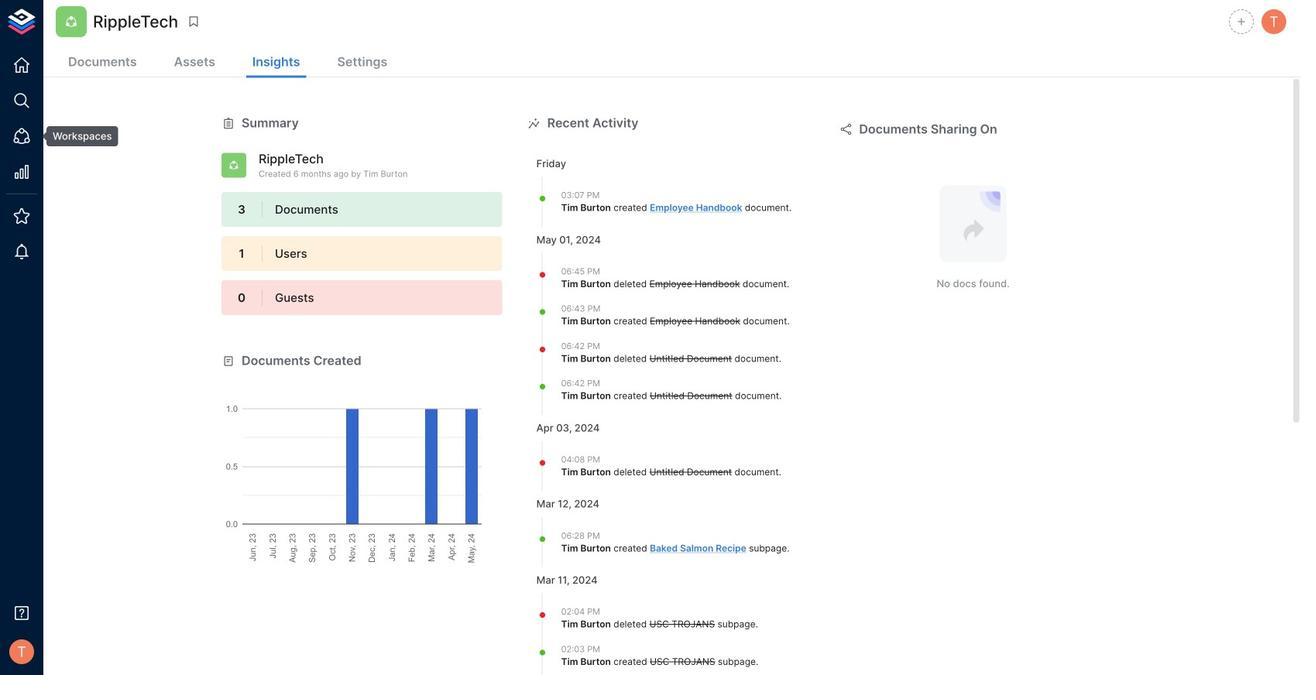 Task type: locate. For each thing, give the bounding box(es) containing it.
a chart. element
[[222, 370, 503, 564]]

bookmark image
[[187, 15, 201, 29]]

tooltip
[[36, 126, 118, 147]]



Task type: vqa. For each thing, say whether or not it's contained in the screenshot.
A Chart. image
yes



Task type: describe. For each thing, give the bounding box(es) containing it.
a chart. image
[[222, 370, 503, 564]]



